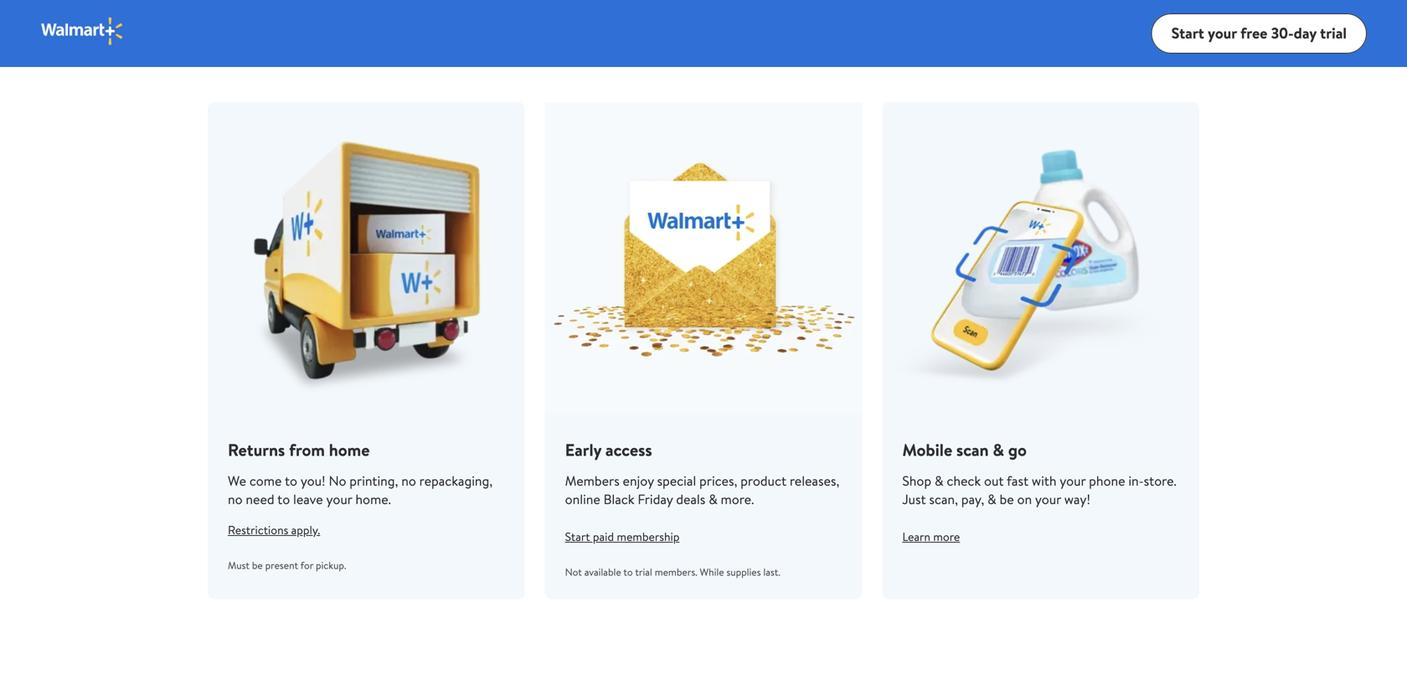 Task type: locate. For each thing, give the bounding box(es) containing it.
0 vertical spatial be
[[1000, 490, 1014, 509]]

your
[[1208, 23, 1237, 44], [1060, 472, 1086, 490], [326, 490, 352, 509], [1035, 490, 1061, 509]]

be right "must"
[[252, 558, 263, 573]]

1 horizontal spatial start
[[1172, 23, 1205, 44]]

start your free 30-day trial button
[[1152, 13, 1367, 54]]

your left free
[[1208, 23, 1237, 44]]

start paid membership
[[565, 529, 680, 545]]

1 vertical spatial trial
[[635, 565, 653, 579]]

learn more
[[903, 529, 960, 545]]

start left free
[[1172, 23, 1205, 44]]

1 vertical spatial be
[[252, 558, 263, 573]]

1 horizontal spatial trial
[[1321, 23, 1347, 44]]

0 vertical spatial start
[[1172, 23, 1205, 44]]

& right pay,
[[988, 490, 997, 509]]

30-
[[1272, 23, 1294, 44]]

to right 'available'
[[624, 565, 633, 579]]

trial inside the "start your free 30-day trial" button
[[1321, 23, 1347, 44]]

way!
[[1065, 490, 1091, 509]]

start left paid
[[565, 529, 590, 545]]

no
[[402, 472, 416, 490], [228, 490, 243, 509]]

start for start paid membership
[[565, 529, 590, 545]]

from
[[289, 438, 325, 462]]

phone
[[1089, 472, 1126, 490]]

no right printing,
[[402, 472, 416, 490]]

we
[[228, 472, 246, 490]]

to
[[285, 472, 297, 490], [277, 490, 290, 509], [624, 565, 633, 579]]

1 vertical spatial start
[[565, 529, 590, 545]]

for
[[301, 558, 313, 573]]

returns
[[228, 438, 285, 462]]

present
[[265, 558, 298, 573]]

0 horizontal spatial start
[[565, 529, 590, 545]]

to for not
[[624, 565, 633, 579]]

pickup.
[[316, 558, 346, 573]]

no left need
[[228, 490, 243, 509]]

start paid membership link
[[565, 529, 842, 545]]

scan,
[[929, 490, 958, 509]]

your right with
[[1060, 472, 1086, 490]]

members enjoy special prices, product releases, online black friday deals & more.
[[565, 472, 840, 509]]

be
[[1000, 490, 1014, 509], [252, 558, 263, 573]]

enjoy
[[623, 472, 654, 490]]

not
[[565, 565, 582, 579]]

membership
[[617, 529, 680, 545]]

go
[[1009, 438, 1027, 462]]

come
[[250, 472, 282, 490]]

leave
[[293, 490, 323, 509]]

trial
[[1321, 23, 1347, 44], [635, 565, 653, 579]]

learn
[[903, 529, 931, 545]]

be left on
[[1000, 490, 1014, 509]]

paid
[[593, 529, 614, 545]]

online
[[565, 490, 601, 509]]

trial right the day at the right top
[[1321, 23, 1347, 44]]

restrictions
[[228, 522, 288, 538]]

must
[[228, 558, 250, 573]]

start your free 30-day trial
[[1172, 23, 1347, 44]]

1 horizontal spatial be
[[1000, 490, 1014, 509]]

start
[[1172, 23, 1205, 44], [565, 529, 590, 545]]

mobile
[[903, 438, 953, 462]]

returns from home
[[228, 438, 370, 462]]

&
[[993, 438, 1004, 462], [935, 472, 944, 490], [709, 490, 718, 509], [988, 490, 997, 509]]

apply.
[[291, 522, 320, 538]]

restrictions apply. link
[[228, 522, 505, 538]]

pay,
[[962, 490, 985, 509]]

& right deals
[[709, 490, 718, 509]]

start inside button
[[1172, 23, 1205, 44]]

0 vertical spatial trial
[[1321, 23, 1347, 44]]

just
[[903, 490, 926, 509]]

repackaging,
[[419, 472, 493, 490]]

& left 'go'
[[993, 438, 1004, 462]]

& right shop
[[935, 472, 944, 490]]

members.
[[655, 565, 698, 579]]

trial left members.
[[635, 565, 653, 579]]

to left you!
[[285, 472, 297, 490]]

your right 'leave'
[[326, 490, 352, 509]]



Task type: describe. For each thing, give the bounding box(es) containing it.
on
[[1018, 490, 1032, 509]]

deals
[[676, 490, 706, 509]]

access
[[606, 438, 652, 462]]

shop & check out fast with your phone in-store. just scan, pay, & be on your way!
[[903, 472, 1177, 509]]

not available to trial members. while supplies last.
[[565, 565, 781, 579]]

printing,
[[350, 472, 398, 490]]

black
[[604, 490, 635, 509]]

1 horizontal spatial no
[[402, 472, 416, 490]]

& inside members enjoy special prices, product releases, online black friday deals & more.
[[709, 490, 718, 509]]

to for we
[[285, 472, 297, 490]]

your inside button
[[1208, 23, 1237, 44]]

out
[[984, 472, 1004, 490]]

home
[[329, 438, 370, 462]]

shop
[[903, 472, 932, 490]]

0 horizontal spatial no
[[228, 490, 243, 509]]

free
[[1241, 23, 1268, 44]]

0 horizontal spatial be
[[252, 558, 263, 573]]

your inside we come to you! no printing, no repackaging, no need to leave your home.
[[326, 490, 352, 509]]

available
[[585, 565, 621, 579]]

in-
[[1129, 472, 1144, 490]]

start for start your free 30-day trial
[[1172, 23, 1205, 44]]

to right need
[[277, 490, 290, 509]]

need
[[246, 490, 274, 509]]

early access
[[565, 438, 652, 462]]

more.
[[721, 490, 754, 509]]

more
[[934, 529, 960, 545]]

walmart+ image
[[40, 16, 125, 46]]

fast
[[1007, 472, 1029, 490]]

early
[[565, 438, 602, 462]]

day
[[1294, 23, 1317, 44]]

prices,
[[700, 472, 738, 490]]

with
[[1032, 472, 1057, 490]]

check
[[947, 472, 981, 490]]

product
[[741, 472, 787, 490]]

restrictions apply.
[[228, 522, 320, 538]]

members
[[565, 472, 620, 490]]

scan
[[957, 438, 989, 462]]

no
[[329, 472, 346, 490]]

be inside shop & check out fast with your phone in-store. just scan, pay, & be on your way!
[[1000, 490, 1014, 509]]

home.
[[356, 490, 391, 509]]

releases,
[[790, 472, 840, 490]]

last.
[[764, 565, 781, 579]]

supplies
[[727, 565, 761, 579]]

your right on
[[1035, 490, 1061, 509]]

store.
[[1144, 472, 1177, 490]]

special
[[657, 472, 696, 490]]

while
[[700, 565, 724, 579]]

mobile scan & go
[[903, 438, 1027, 462]]

we come to you! no printing, no repackaging, no need to leave your home.
[[228, 472, 493, 509]]

friday
[[638, 490, 673, 509]]

must be present for pickup.
[[228, 558, 346, 573]]

learn more link
[[903, 529, 1180, 545]]

you!
[[301, 472, 326, 490]]

0 horizontal spatial trial
[[635, 565, 653, 579]]



Task type: vqa. For each thing, say whether or not it's contained in the screenshot.
the right 'W'
no



